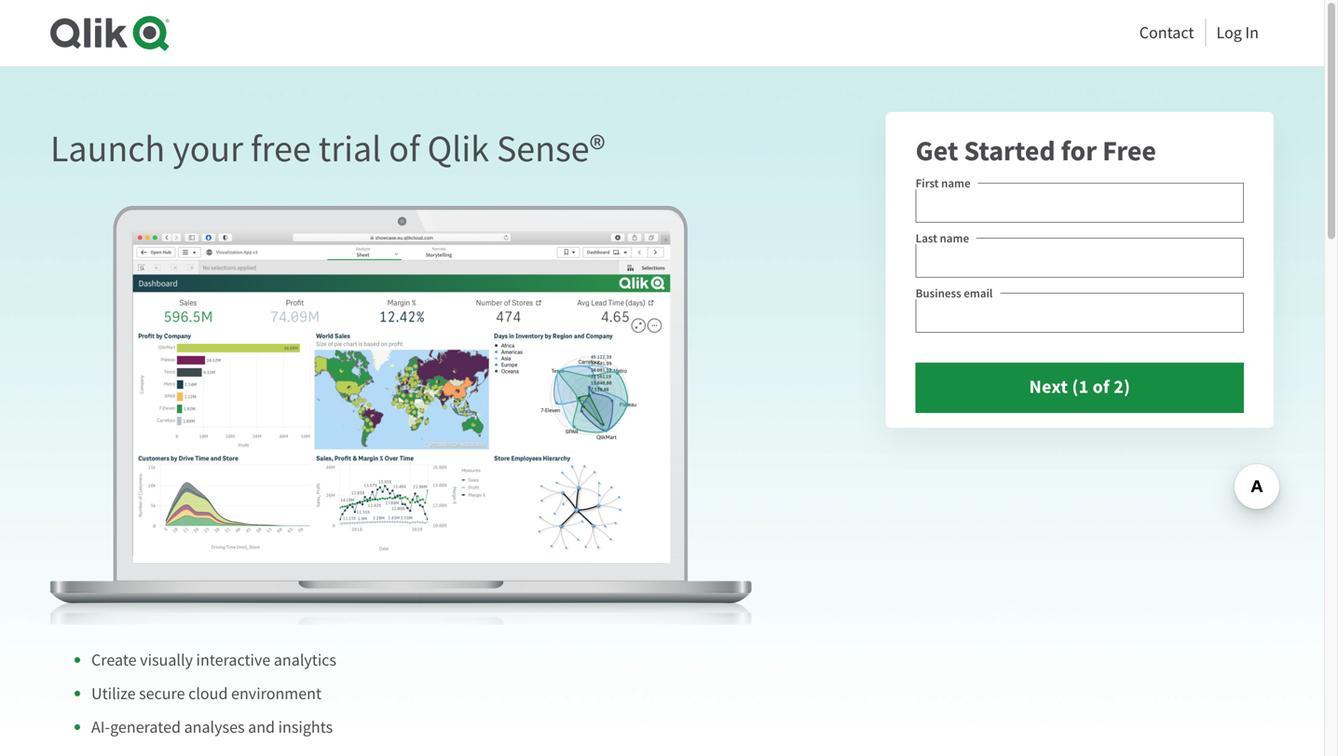 Task type: vqa. For each thing, say whether or not it's contained in the screenshot.
Sense®
yes



Task type: locate. For each thing, give the bounding box(es) containing it.
free
[[251, 125, 311, 173]]

create visually interactive analytics
[[91, 650, 337, 671]]

sense®
[[497, 125, 606, 173]]

first name
[[916, 175, 971, 191]]

and
[[248, 717, 275, 738]]

qlik
[[428, 125, 489, 173]]

insights
[[278, 717, 333, 738]]

started
[[964, 132, 1056, 170]]

1 vertical spatial name
[[940, 230, 970, 246]]

name right last
[[940, 230, 970, 246]]

name
[[942, 175, 971, 191], [940, 230, 970, 246]]

Last name text field
[[916, 238, 1245, 278]]

interactive
[[196, 650, 271, 671]]

None submit
[[916, 363, 1245, 413]]

contact link
[[1140, 17, 1195, 47]]

get started for free
[[916, 132, 1157, 170]]

your
[[173, 125, 243, 173]]

analyses
[[184, 717, 245, 738]]

log in link
[[1217, 17, 1260, 47]]

contact
[[1140, 22, 1195, 43]]

name right first
[[942, 175, 971, 191]]

launch
[[50, 125, 165, 173]]

0 vertical spatial name
[[942, 175, 971, 191]]

business
[[916, 285, 962, 301]]

Business email text field
[[916, 293, 1245, 333]]

visually
[[140, 650, 193, 671]]



Task type: describe. For each thing, give the bounding box(es) containing it.
name for first name
[[942, 175, 971, 191]]

analytics
[[274, 650, 337, 671]]

business email
[[916, 285, 993, 301]]

create
[[91, 650, 137, 671]]

free
[[1103, 132, 1157, 170]]

generated
[[110, 717, 181, 738]]

log
[[1217, 22, 1243, 43]]

for
[[1062, 132, 1097, 170]]

utilize secure cloud environment
[[91, 683, 322, 705]]

name for last name
[[940, 230, 970, 246]]

go to the home page. image
[[50, 15, 170, 51]]

ai-
[[91, 717, 110, 738]]

secure
[[139, 683, 185, 705]]

launch your free trial of qlik sense®
[[50, 125, 606, 173]]

email
[[964, 285, 993, 301]]

in
[[1246, 22, 1260, 43]]

cloud
[[188, 683, 228, 705]]

First name text field
[[916, 183, 1245, 223]]

last
[[916, 230, 938, 246]]

of
[[389, 125, 420, 173]]

first
[[916, 175, 939, 191]]

utilize
[[91, 683, 136, 705]]

ai-generated analyses and insights
[[91, 717, 333, 738]]

last name
[[916, 230, 970, 246]]

trial
[[319, 125, 382, 173]]

get
[[916, 132, 959, 170]]

environment
[[231, 683, 322, 705]]

log in
[[1217, 22, 1260, 43]]



